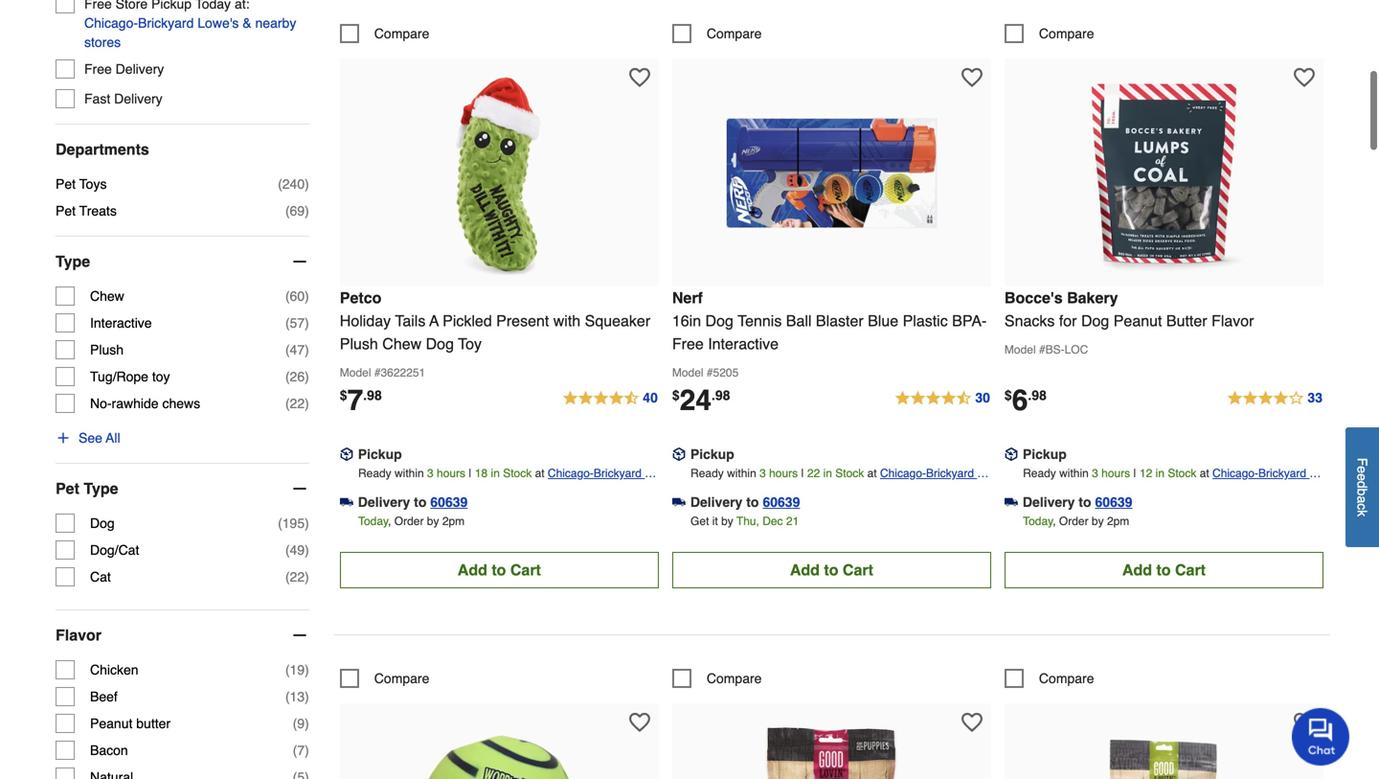 Task type: describe. For each thing, give the bounding box(es) containing it.
tug/rope
[[90, 369, 149, 384]]

33
[[1308, 390, 1323, 405]]

for
[[1060, 312, 1078, 330]]

all
[[106, 430, 120, 446]]

brickyard for ready within 3 hours | 18 in stock at chicago-brickyard lowe's
[[594, 467, 642, 480]]

$ for 7
[[340, 388, 347, 403]]

delivery to 60639 for ready within 3 hours | 22 in stock at chicago-brickyard lowe's
[[691, 494, 801, 510]]

treats
[[79, 203, 117, 219]]

| for 12
[[1134, 467, 1137, 480]]

13
[[290, 689, 305, 704]]

in for 22
[[824, 467, 833, 480]]

0 horizontal spatial interactive
[[90, 315, 152, 331]]

petco holiday tails a pickled present with squeaker plush chew dog toy image
[[394, 68, 605, 279]]

ready within 3 hours | 18 in stock at chicago-brickyard lowe's
[[358, 467, 645, 499]]

butter
[[1167, 312, 1208, 330]]

( 19 )
[[285, 662, 309, 678]]

plus image
[[56, 430, 71, 446]]

16in
[[673, 312, 702, 330]]

stores
[[84, 35, 121, 50]]

( 240 )
[[278, 176, 309, 192]]

) for no-rawhide chews
[[305, 396, 309, 411]]

order for ready within 3 hours | 18 in stock at chicago-brickyard lowe's
[[395, 514, 424, 528]]

peanut butter
[[90, 716, 171, 731]]

) for tug/rope toy
[[305, 369, 309, 384]]

c
[[1355, 503, 1371, 510]]

bacon
[[90, 743, 128, 758]]

( for dog/cat
[[285, 542, 290, 558]]

ready for ready within 3 hours | 18 in stock at chicago-brickyard lowe's
[[358, 467, 392, 480]]

in for 18
[[491, 467, 500, 480]]

( for interactive
[[285, 315, 290, 331]]

0 horizontal spatial peanut
[[90, 716, 133, 731]]

delivery for ready within 3 hours | 18 in stock at chicago-brickyard lowe's
[[358, 494, 410, 510]]

pickled
[[443, 312, 492, 330]]

chicago- for ready within 3 hours | 22 in stock at chicago-brickyard lowe's
[[881, 467, 927, 480]]

nerf 16in dog tennis ball blaster blue plastic bpa-free interactive image
[[727, 68, 938, 279]]

( 26 )
[[285, 369, 309, 384]]

no-
[[90, 396, 112, 411]]

today , order by 2pm for ready within 3 hours | 12 in stock at chicago-brickyard lowe's
[[1024, 514, 1130, 528]]

f
[[1355, 458, 1371, 466]]

$ 7 .98
[[340, 384, 382, 417]]

.98 for 7
[[363, 388, 382, 403]]

lowe's for ready within 3 hours | 22 in stock at chicago-brickyard lowe's
[[881, 486, 916, 499]]

truck filled image for ready within 3 hours | 18 in stock at chicago-brickyard lowe's
[[340, 496, 353, 509]]

plastic
[[903, 312, 948, 330]]

2 by from the left
[[722, 514, 734, 528]]

( for cat
[[285, 569, 290, 585]]

rawhide
[[112, 396, 159, 411]]

flavor inside bocce's bakery snacks for dog peanut butter flavor
[[1212, 312, 1255, 330]]

pickup image for ready within 3 hours | 22 in stock at chicago-brickyard lowe's
[[673, 448, 686, 461]]

squeaker
[[585, 312, 651, 330]]

lowe's for ready within 3 hours | 12 in stock at chicago-brickyard lowe's
[[1213, 486, 1249, 499]]

4 stars image
[[1227, 387, 1324, 410]]

order for ready within 3 hours | 12 in stock at chicago-brickyard lowe's
[[1060, 514, 1089, 528]]

pickup for ready within 3 hours | 12 in stock at chicago-brickyard lowe's
[[1023, 446, 1067, 462]]

40 button
[[562, 387, 659, 410]]

delivery for ready within 3 hours | 22 in stock at chicago-brickyard lowe's
[[691, 494, 743, 510]]

dog/cat
[[90, 542, 139, 558]]

model # bs-loc
[[1005, 343, 1089, 356]]

present
[[497, 312, 549, 330]]

5013807809 element
[[673, 24, 762, 43]]

( for chew
[[285, 289, 290, 304]]

6
[[1013, 384, 1029, 417]]

see all
[[79, 430, 120, 446]]

toys
[[79, 176, 107, 192]]

ready within 3 hours | 22 in stock at chicago-brickyard lowe's
[[691, 467, 978, 499]]

in for 12
[[1156, 467, 1165, 480]]

21
[[787, 514, 799, 528]]

blaster
[[816, 312, 864, 330]]

7 for $ 7 .98
[[347, 384, 363, 417]]

| for 22
[[802, 467, 805, 480]]

chicken
[[90, 662, 139, 678]]

) for pet toys
[[305, 176, 309, 192]]

0 horizontal spatial plush
[[90, 342, 124, 358]]

at for 18
[[535, 467, 545, 480]]

nearby
[[255, 15, 296, 31]]

pet for pet type
[[56, 480, 79, 497]]

dog inside nerf 16in dog tennis ball blaster blue plastic bpa- free interactive
[[706, 312, 734, 330]]

petco
[[340, 289, 382, 307]]

12
[[1140, 467, 1153, 480]]

blue
[[868, 312, 899, 330]]

( for chicken
[[285, 662, 290, 678]]

22 inside ready within 3 hours | 22 in stock at chicago-brickyard lowe's
[[808, 467, 821, 480]]

5205
[[713, 366, 739, 379]]

chews
[[162, 396, 200, 411]]

add to cart for 1st the add to cart button from the right
[[1123, 561, 1206, 579]]

minus image
[[290, 626, 309, 645]]

( for pet treats
[[285, 203, 290, 219]]

# for dog
[[707, 366, 713, 379]]

1 add to cart button from the left
[[340, 552, 659, 588]]

actual price $6.98 element
[[1005, 384, 1047, 417]]

peanut inside bocce's bakery snacks for dog peanut butter flavor
[[1114, 312, 1163, 330]]

thu,
[[737, 514, 760, 528]]

model for holiday tails a pickled present with squeaker plush chew dog toy
[[340, 366, 371, 379]]

7 for ( 7 )
[[297, 743, 305, 758]]

9
[[297, 716, 305, 731]]

3 for 12
[[1093, 467, 1099, 480]]

get
[[691, 514, 710, 528]]

( 57 )
[[285, 315, 309, 331]]

5014190905 element
[[340, 669, 430, 688]]

f e e d b a c k button
[[1346, 427, 1380, 547]]

2pm for 18
[[443, 514, 465, 528]]

ready for ready within 3 hours | 12 in stock at chicago-brickyard lowe's
[[1024, 467, 1057, 480]]

pickup for ready within 3 hours | 22 in stock at chicago-brickyard lowe's
[[691, 446, 735, 462]]

chicago-brickyard lowe's & nearby stores
[[84, 15, 296, 50]]

) for dog/cat
[[305, 542, 309, 558]]

tug/rope toy
[[90, 369, 170, 384]]

( for bacon
[[293, 743, 297, 758]]

( 22 ) for no-rawhide chews
[[285, 396, 309, 411]]

30
[[976, 390, 991, 405]]

bpa-
[[953, 312, 987, 330]]

5013087113 element
[[1005, 669, 1095, 688]]

brickyard inside chicago-brickyard lowe's & nearby stores
[[138, 15, 194, 31]]

today for ready within 3 hours | 18 in stock at chicago-brickyard lowe's
[[358, 514, 389, 528]]

ball
[[787, 312, 812, 330]]

brickyard for ready within 3 hours | 12 in stock at chicago-brickyard lowe's
[[1259, 467, 1307, 480]]

within for ready within 3 hours | 12 in stock at chicago-brickyard lowe's
[[1060, 467, 1089, 480]]

plush inside "petco holiday tails a pickled present with squeaker plush chew dog toy"
[[340, 335, 378, 353]]

) for dog
[[305, 516, 309, 531]]

with
[[554, 312, 581, 330]]

get it by thu, dec 21
[[691, 514, 799, 528]]

60639 for 12
[[1096, 494, 1133, 510]]

minus image for type
[[290, 252, 309, 271]]

( for beef
[[285, 689, 290, 704]]

by for ready within 3 hours | 12 in stock at chicago-brickyard lowe's
[[1092, 514, 1105, 528]]

24
[[680, 384, 712, 417]]

30 button
[[894, 387, 992, 410]]

pet for pet treats
[[56, 203, 76, 219]]

see all button
[[56, 428, 120, 448]]

1 e from the top
[[1355, 466, 1371, 473]]

22 for cat
[[290, 569, 305, 585]]

60639 for 18
[[431, 494, 468, 510]]

# for tails
[[375, 366, 381, 379]]

wobble wag giggle interactive dog toy plastic interactive dog toy image
[[394, 713, 605, 779]]

49
[[290, 542, 305, 558]]

60639 for 22
[[763, 494, 801, 510]]

# for snacks
[[1040, 343, 1046, 356]]

loc
[[1065, 343, 1089, 356]]

actual price $7.98 element
[[340, 384, 382, 417]]

stock for 18
[[503, 467, 532, 480]]

it
[[713, 514, 718, 528]]

bocce's bakery snacks for dog peanut butter flavor
[[1005, 289, 1255, 330]]

( for peanut butter
[[293, 716, 297, 731]]

petco holiday tails a pickled present with squeaker plush chew dog toy
[[340, 289, 651, 353]]

brickyard for ready within 3 hours | 22 in stock at chicago-brickyard lowe's
[[927, 467, 975, 480]]

hours for 12
[[1102, 467, 1131, 480]]

butter
[[136, 716, 171, 731]]

60639 button for 12
[[1096, 492, 1133, 512]]

pet type
[[56, 480, 118, 497]]

tails
[[395, 312, 426, 330]]

f e e d b a c k
[[1355, 458, 1371, 517]]

2pm for 12
[[1108, 514, 1130, 528]]

18
[[475, 467, 488, 480]]

at for 22
[[868, 467, 877, 480]]

chicago- for ready within 3 hours | 18 in stock at chicago-brickyard lowe's
[[548, 467, 594, 480]]

33 button
[[1227, 387, 1324, 410]]

fast
[[84, 91, 110, 106]]

( for plush
[[285, 342, 290, 358]]

free inside nerf 16in dog tennis ball blaster blue plastic bpa- free interactive
[[673, 335, 704, 353]]

flavor inside button
[[56, 626, 102, 644]]

good lovin' sweet potato flavor pup ring, 4.9-oz,-count of 4 snacks for dog natural flavor image
[[727, 713, 938, 779]]

5013814729 element
[[1005, 24, 1095, 43]]

2 add to cart button from the left
[[673, 552, 992, 588]]

a
[[1355, 496, 1371, 503]]

add to cart for second the add to cart button from the right
[[790, 561, 874, 579]]

( 69 )
[[285, 203, 309, 219]]

today , order by 2pm for ready within 3 hours | 18 in stock at chicago-brickyard lowe's
[[358, 514, 465, 528]]



Task type: locate. For each thing, give the bounding box(es) containing it.
0 horizontal spatial 3
[[427, 467, 434, 480]]

2pm
[[443, 514, 465, 528], [1108, 514, 1130, 528]]

hours inside ready within 3 hours | 18 in stock at chicago-brickyard lowe's
[[437, 467, 466, 480]]

$ for 24
[[673, 388, 680, 403]]

departments element
[[56, 140, 309, 159]]

) up the ( 7 )
[[305, 716, 309, 731]]

compare inside 5013814729 element
[[1040, 26, 1095, 41]]

3 chicago-brickyard lowe's button from the left
[[1213, 464, 1324, 499]]

compare inside '5013087241' element
[[707, 671, 762, 686]]

0 horizontal spatial stock
[[503, 467, 532, 480]]

model
[[1005, 343, 1036, 356], [340, 366, 371, 379], [673, 366, 704, 379]]

( 195 )
[[278, 516, 309, 531]]

model up 24
[[673, 366, 704, 379]]

( for dog
[[278, 516, 282, 531]]

flavor right butter
[[1212, 312, 1255, 330]]

4.5 stars image containing 30
[[894, 387, 992, 410]]

compare for 5013087113 element
[[1040, 671, 1095, 686]]

3 $ from the left
[[1005, 388, 1013, 403]]

22 for no-rawhide chews
[[290, 396, 305, 411]]

) up 69 at the top left
[[305, 176, 309, 192]]

7 down '( 9 )'
[[297, 743, 305, 758]]

tennis
[[738, 312, 782, 330]]

1 stock from the left
[[503, 467, 532, 480]]

type
[[56, 253, 90, 270], [84, 480, 118, 497]]

3 hours from the left
[[1102, 467, 1131, 480]]

) down '( 9 )'
[[305, 743, 309, 758]]

) for beef
[[305, 689, 309, 704]]

within inside ready within 3 hours | 18 in stock at chicago-brickyard lowe's
[[395, 467, 424, 480]]

2 horizontal spatial by
[[1092, 514, 1105, 528]]

2 horizontal spatial pickup
[[1023, 446, 1067, 462]]

lowe's inside ready within 3 hours | 12 in stock at chicago-brickyard lowe's
[[1213, 486, 1249, 499]]

1 pickup image from the left
[[673, 448, 686, 461]]

chicago- for ready within 3 hours | 12 in stock at chicago-brickyard lowe's
[[1213, 467, 1259, 480]]

add to cart button down 21
[[673, 552, 992, 588]]

0 horizontal spatial today , order by 2pm
[[358, 514, 465, 528]]

add for 1st the add to cart button from the right
[[1123, 561, 1153, 579]]

0 horizontal spatial model
[[340, 366, 371, 379]]

pickup for ready within 3 hours | 18 in stock at chicago-brickyard lowe's
[[358, 446, 402, 462]]

4 ) from the top
[[305, 315, 309, 331]]

pet type button
[[56, 464, 309, 514]]

stock inside ready within 3 hours | 22 in stock at chicago-brickyard lowe's
[[836, 467, 865, 480]]

) down 49
[[305, 569, 309, 585]]

1 vertical spatial free
[[673, 335, 704, 353]]

model up $ 7 .98
[[340, 366, 371, 379]]

2 vertical spatial 22
[[290, 569, 305, 585]]

dog up dog/cat
[[90, 516, 115, 531]]

12 ) from the top
[[305, 689, 309, 704]]

1 vertical spatial chew
[[383, 335, 422, 353]]

2 at from the left
[[868, 467, 877, 480]]

$ inside $ 6 .98
[[1005, 388, 1013, 403]]

add to cart down ready within 3 hours | 18 in stock at chicago-brickyard lowe's
[[458, 561, 541, 579]]

1 add from the left
[[458, 561, 488, 579]]

26
[[290, 369, 305, 384]]

brickyard inside ready within 3 hours | 18 in stock at chicago-brickyard lowe's
[[594, 467, 642, 480]]

chicago-brickyard lowe's button left truck filled icon
[[881, 464, 992, 499]]

1 ready from the left
[[358, 467, 392, 480]]

1 today , order by 2pm from the left
[[358, 514, 465, 528]]

chicago-brickyard lowe's button for ready within 3 hours | 18 in stock at chicago-brickyard lowe's
[[548, 464, 659, 499]]

type inside pet type button
[[84, 480, 118, 497]]

) down ( 57 )
[[305, 342, 309, 358]]

60639 button
[[431, 492, 468, 512], [763, 492, 801, 512], [1096, 492, 1133, 512]]

1 horizontal spatial pickup image
[[1005, 448, 1019, 461]]

holiday
[[340, 312, 391, 330]]

.98 inside $ 7 .98
[[363, 388, 382, 403]]

1 cart from the left
[[511, 561, 541, 579]]

) for chicken
[[305, 662, 309, 678]]

brickyard down 40 button
[[594, 467, 642, 480]]

chicago-brickyard lowe's button for ready within 3 hours | 12 in stock at chicago-brickyard lowe's
[[1213, 464, 1324, 499]]

1 chicago-brickyard lowe's button from the left
[[548, 464, 659, 499]]

1 today from the left
[[358, 514, 389, 528]]

0 vertical spatial flavor
[[1212, 312, 1255, 330]]

0 vertical spatial free
[[84, 61, 112, 77]]

chew up tug/rope
[[90, 289, 124, 304]]

peanut left butter
[[1114, 312, 1163, 330]]

1 vertical spatial minus image
[[290, 479, 309, 498]]

1 horizontal spatial at
[[868, 467, 877, 480]]

hours inside ready within 3 hours | 22 in stock at chicago-brickyard lowe's
[[770, 467, 798, 480]]

heart outline image
[[629, 67, 650, 88], [962, 67, 983, 88], [1295, 67, 1316, 88], [629, 712, 650, 733], [962, 712, 983, 733]]

chicago- up "stores"
[[84, 15, 138, 31]]

1 vertical spatial interactive
[[708, 335, 779, 353]]

| inside ready within 3 hours | 22 in stock at chicago-brickyard lowe's
[[802, 467, 805, 480]]

1 minus image from the top
[[290, 252, 309, 271]]

add for 1st the add to cart button from the left
[[458, 561, 488, 579]]

1 horizontal spatial pickup
[[691, 446, 735, 462]]

hours left 18
[[437, 467, 466, 480]]

0 horizontal spatial today
[[358, 514, 389, 528]]

5 ) from the top
[[305, 342, 309, 358]]

1 horizontal spatial 7
[[347, 384, 363, 417]]

in
[[491, 467, 500, 480], [824, 467, 833, 480], [1156, 467, 1165, 480]]

1 pet from the top
[[56, 176, 76, 192]]

( 22 )
[[285, 396, 309, 411], [285, 569, 309, 585]]

(
[[278, 176, 282, 192], [285, 203, 290, 219], [285, 289, 290, 304], [285, 315, 290, 331], [285, 342, 290, 358], [285, 369, 290, 384], [285, 396, 290, 411], [278, 516, 282, 531], [285, 542, 290, 558], [285, 569, 290, 585], [285, 662, 290, 678], [285, 689, 290, 704], [293, 716, 297, 731], [293, 743, 297, 758]]

compare
[[374, 26, 430, 41], [707, 26, 762, 41], [1040, 26, 1095, 41], [374, 671, 430, 686], [707, 671, 762, 686], [1040, 671, 1095, 686]]

2 | from the left
[[802, 467, 805, 480]]

) for peanut butter
[[305, 716, 309, 731]]

0 horizontal spatial within
[[395, 467, 424, 480]]

1 horizontal spatial within
[[727, 467, 757, 480]]

minus image inside pet type button
[[290, 479, 309, 498]]

0 vertical spatial chew
[[90, 289, 124, 304]]

toy
[[152, 369, 170, 384]]

2 horizontal spatial add to cart button
[[1005, 552, 1324, 588]]

pet toys
[[56, 176, 107, 192]]

at
[[535, 467, 545, 480], [868, 467, 877, 480], [1200, 467, 1210, 480]]

pickup image for ready within 3 hours | 12 in stock at chicago-brickyard lowe's
[[1005, 448, 1019, 461]]

by right it
[[722, 514, 734, 528]]

add to cart for 1st the add to cart button from the left
[[458, 561, 541, 579]]

0 horizontal spatial 4.5 stars image
[[562, 387, 659, 410]]

#
[[1040, 343, 1046, 356], [375, 366, 381, 379], [707, 366, 713, 379]]

2 delivery to 60639 from the left
[[691, 494, 801, 510]]

beef
[[90, 689, 118, 704]]

chicago- down the 33 button
[[1213, 467, 1259, 480]]

a
[[430, 312, 439, 330]]

truck filled image for ready within 3 hours | 22 in stock at chicago-brickyard lowe's
[[673, 496, 686, 509]]

2 horizontal spatial 3
[[1093, 467, 1099, 480]]

2 in from the left
[[824, 467, 833, 480]]

ready down actual price $7.98 "element"
[[358, 467, 392, 480]]

chicago- inside ready within 3 hours | 22 in stock at chicago-brickyard lowe's
[[881, 467, 927, 480]]

0 vertical spatial 7
[[347, 384, 363, 417]]

ready inside ready within 3 hours | 18 in stock at chicago-brickyard lowe's
[[358, 467, 392, 480]]

ready down $ 6 .98
[[1024, 467, 1057, 480]]

pickup down $ 6 .98
[[1023, 446, 1067, 462]]

actual price $24.98 element
[[673, 384, 731, 417]]

$ 24 .98
[[673, 384, 731, 417]]

2 horizontal spatial chicago-brickyard lowe's button
[[1213, 464, 1324, 499]]

( 9 )
[[293, 716, 309, 731]]

lowe's inside ready within 3 hours | 18 in stock at chicago-brickyard lowe's
[[548, 486, 583, 499]]

0 horizontal spatial delivery to 60639
[[358, 494, 468, 510]]

0 horizontal spatial #
[[375, 366, 381, 379]]

cart down ready within 3 hours | 22 in stock at chicago-brickyard lowe's
[[843, 561, 874, 579]]

3 within from the left
[[1060, 467, 1089, 480]]

0 horizontal spatial flavor
[[56, 626, 102, 644]]

dog right 16in
[[706, 312, 734, 330]]

fast delivery
[[84, 91, 163, 106]]

within for ready within 3 hours | 22 in stock at chicago-brickyard lowe's
[[727, 467, 757, 480]]

2 4.5 stars image from the left
[[894, 387, 992, 410]]

4.5 stars image for 7
[[562, 387, 659, 410]]

1 horizontal spatial flavor
[[1212, 312, 1255, 330]]

.98
[[363, 388, 382, 403], [712, 388, 731, 403], [1029, 388, 1047, 403]]

14 ) from the top
[[305, 743, 309, 758]]

) down ( 60 )
[[305, 315, 309, 331]]

1 4.5 stars image from the left
[[562, 387, 659, 410]]

at inside ready within 3 hours | 12 in stock at chicago-brickyard lowe's
[[1200, 467, 1210, 480]]

chicago-brickyard lowe's & nearby stores button
[[84, 13, 309, 52]]

# up actual price $7.98 "element"
[[375, 366, 381, 379]]

within inside ready within 3 hours | 12 in stock at chicago-brickyard lowe's
[[1060, 467, 1089, 480]]

1 hours from the left
[[437, 467, 466, 480]]

) for chew
[[305, 289, 309, 304]]

| inside ready within 3 hours | 12 in stock at chicago-brickyard lowe's
[[1134, 467, 1137, 480]]

2 horizontal spatial add to cart
[[1123, 561, 1206, 579]]

1 delivery to 60639 from the left
[[358, 494, 468, 510]]

plush up tug/rope
[[90, 342, 124, 358]]

3 | from the left
[[1134, 467, 1137, 480]]

chicago-brickyard lowe's button down 40 button
[[548, 464, 659, 499]]

.98 for 24
[[712, 388, 731, 403]]

chew down the tails
[[383, 335, 422, 353]]

1 vertical spatial pet
[[56, 203, 76, 219]]

within up get it by thu, dec 21
[[727, 467, 757, 480]]

2 truck filled image from the left
[[673, 496, 686, 509]]

flavor up chicken
[[56, 626, 102, 644]]

in inside ready within 3 hours | 22 in stock at chicago-brickyard lowe's
[[824, 467, 833, 480]]

add down 21
[[790, 561, 820, 579]]

13 ) from the top
[[305, 716, 309, 731]]

1 ) from the top
[[305, 176, 309, 192]]

within inside ready within 3 hours | 22 in stock at chicago-brickyard lowe's
[[727, 467, 757, 480]]

pet down plus image
[[56, 480, 79, 497]]

0 horizontal spatial order
[[395, 514, 424, 528]]

1 3 from the left
[[427, 467, 434, 480]]

0 horizontal spatial ready
[[358, 467, 392, 480]]

1 horizontal spatial 2pm
[[1108, 514, 1130, 528]]

0 vertical spatial minus image
[[290, 252, 309, 271]]

hours for 18
[[437, 467, 466, 480]]

195
[[282, 516, 305, 531]]

3 ready from the left
[[1024, 467, 1057, 480]]

2 horizontal spatial |
[[1134, 467, 1137, 480]]

within left 12
[[1060, 467, 1089, 480]]

3 in from the left
[[1156, 467, 1165, 480]]

chicago- down the 30 'button'
[[881, 467, 927, 480]]

2 pet from the top
[[56, 203, 76, 219]]

&
[[243, 15, 252, 31]]

2 pickup from the left
[[691, 446, 735, 462]]

stock
[[503, 467, 532, 480], [836, 467, 865, 480], [1168, 467, 1197, 480]]

add to cart down ready within 3 hours | 12 in stock at chicago-brickyard lowe's
[[1123, 561, 1206, 579]]

compare for 5014190905 element
[[374, 671, 430, 686]]

1 $ from the left
[[340, 388, 347, 403]]

2 order from the left
[[1060, 514, 1089, 528]]

2 within from the left
[[727, 467, 757, 480]]

1 within from the left
[[395, 467, 424, 480]]

8 ) from the top
[[305, 516, 309, 531]]

40
[[643, 390, 658, 405]]

) for plush
[[305, 342, 309, 358]]

add
[[458, 561, 488, 579], [790, 561, 820, 579], [1123, 561, 1153, 579]]

toy
[[458, 335, 482, 353]]

interactive
[[90, 315, 152, 331], [708, 335, 779, 353]]

brickyard down the 33 button
[[1259, 467, 1307, 480]]

truck filled image
[[340, 496, 353, 509], [673, 496, 686, 509]]

1 in from the left
[[491, 467, 500, 480]]

0 horizontal spatial 2pm
[[443, 514, 465, 528]]

pickup image
[[673, 448, 686, 461], [1005, 448, 1019, 461]]

3 add to cart from the left
[[1123, 561, 1206, 579]]

0 horizontal spatial in
[[491, 467, 500, 480]]

1 horizontal spatial 60639 button
[[763, 492, 801, 512]]

compare for 5013549137 element
[[374, 26, 430, 41]]

model for 16in dog tennis ball blaster blue plastic bpa- free interactive
[[673, 366, 704, 379]]

2 horizontal spatial ready
[[1024, 467, 1057, 480]]

$ 6 .98
[[1005, 384, 1047, 417]]

pickup down '$ 24 .98'
[[691, 446, 735, 462]]

0 horizontal spatial free
[[84, 61, 112, 77]]

( for tug/rope toy
[[285, 369, 290, 384]]

1 horizontal spatial model
[[673, 366, 704, 379]]

$ down the model # 3622251 at the left top of page
[[340, 388, 347, 403]]

( 49 )
[[285, 542, 309, 558]]

e up d
[[1355, 466, 1371, 473]]

240
[[282, 176, 305, 192]]

interactive down tennis at the top right
[[708, 335, 779, 353]]

) up 9
[[305, 689, 309, 704]]

pickup image down 24
[[673, 448, 686, 461]]

compare for '5013087241' element
[[707, 671, 762, 686]]

$ right 30
[[1005, 388, 1013, 403]]

flavor button
[[56, 611, 309, 660]]

0 vertical spatial interactive
[[90, 315, 152, 331]]

6 ) from the top
[[305, 369, 309, 384]]

stock inside ready within 3 hours | 18 in stock at chicago-brickyard lowe's
[[503, 467, 532, 480]]

3 60639 from the left
[[1096, 494, 1133, 510]]

3 left 12
[[1093, 467, 1099, 480]]

ready up the get
[[691, 467, 724, 480]]

compare inside 5013807809 element
[[707, 26, 762, 41]]

3 up dec
[[760, 467, 766, 480]]

ready inside ready within 3 hours | 12 in stock at chicago-brickyard lowe's
[[1024, 467, 1057, 480]]

2 minus image from the top
[[290, 479, 309, 498]]

1 horizontal spatial chicago-brickyard lowe's button
[[881, 464, 992, 499]]

2 .98 from the left
[[712, 388, 731, 403]]

cat
[[90, 569, 111, 585]]

1 | from the left
[[469, 467, 472, 480]]

1 horizontal spatial interactive
[[708, 335, 779, 353]]

.98 inside '$ 24 .98'
[[712, 388, 731, 403]]

chat invite button image
[[1293, 707, 1351, 766]]

( 47 )
[[285, 342, 309, 358]]

interactive inside nerf 16in dog tennis ball blaster blue plastic bpa- free interactive
[[708, 335, 779, 353]]

2 ready from the left
[[691, 467, 724, 480]]

pickup image up truck filled icon
[[1005, 448, 1019, 461]]

ready within 3 hours | 12 in stock at chicago-brickyard lowe's
[[1024, 467, 1310, 499]]

0 horizontal spatial pickup image
[[673, 448, 686, 461]]

1 2pm from the left
[[443, 514, 465, 528]]

) for bacon
[[305, 743, 309, 758]]

lowe's for ready within 3 hours | 18 in stock at chicago-brickyard lowe's
[[548, 486, 583, 499]]

chew inside "petco holiday tails a pickled present with squeaker plush chew dog toy"
[[383, 335, 422, 353]]

4.5 stars image left 6
[[894, 387, 992, 410]]

at inside ready within 3 hours | 18 in stock at chicago-brickyard lowe's
[[535, 467, 545, 480]]

1 order from the left
[[395, 514, 424, 528]]

7 down the model # 3622251 at the left top of page
[[347, 384, 363, 417]]

compare inside 5013087113 element
[[1040, 671, 1095, 686]]

0 horizontal spatial ,
[[389, 514, 391, 528]]

brickyard up free delivery
[[138, 15, 194, 31]]

5013549137 element
[[340, 24, 430, 43]]

2 3 from the left
[[760, 467, 766, 480]]

.98 down '5205'
[[712, 388, 731, 403]]

dog down "a" in the left top of the page
[[426, 335, 454, 353]]

1 horizontal spatial in
[[824, 467, 833, 480]]

dog down bakery in the right top of the page
[[1082, 312, 1110, 330]]

by down ready within 3 hours | 12 in stock at chicago-brickyard lowe's
[[1092, 514, 1105, 528]]

add to cart button down ready within 3 hours | 12 in stock at chicago-brickyard lowe's
[[1005, 552, 1324, 588]]

0 vertical spatial pet
[[56, 176, 76, 192]]

compare inside 5013549137 element
[[374, 26, 430, 41]]

2 horizontal spatial delivery to 60639
[[1023, 494, 1133, 510]]

1 vertical spatial flavor
[[56, 626, 102, 644]]

0 vertical spatial peanut
[[1114, 312, 1163, 330]]

3 60639 button from the left
[[1096, 492, 1133, 512]]

bocce's bakery snacks for dog peanut butter flavor image
[[1059, 68, 1270, 279]]

2 add to cart from the left
[[790, 561, 874, 579]]

heart outline image
[[1295, 712, 1316, 733]]

1 at from the left
[[535, 467, 545, 480]]

0 vertical spatial 22
[[290, 396, 305, 411]]

) for interactive
[[305, 315, 309, 331]]

3 delivery to 60639 from the left
[[1023, 494, 1133, 510]]

minus image up 60
[[290, 252, 309, 271]]

1 pickup from the left
[[358, 446, 402, 462]]

4.5 stars image containing 40
[[562, 387, 659, 410]]

# down 'snacks'
[[1040, 343, 1046, 356]]

2 add from the left
[[790, 561, 820, 579]]

1 horizontal spatial truck filled image
[[673, 496, 686, 509]]

2 horizontal spatial 60639
[[1096, 494, 1133, 510]]

within
[[395, 467, 424, 480], [727, 467, 757, 480], [1060, 467, 1089, 480]]

1 horizontal spatial 60639
[[763, 494, 801, 510]]

0 horizontal spatial hours
[[437, 467, 466, 480]]

2 60639 button from the left
[[763, 492, 801, 512]]

1 horizontal spatial order
[[1060, 514, 1089, 528]]

brickyard inside ready within 3 hours | 22 in stock at chicago-brickyard lowe's
[[927, 467, 975, 480]]

at inside ready within 3 hours | 22 in stock at chicago-brickyard lowe's
[[868, 467, 877, 480]]

k
[[1355, 510, 1371, 517]]

2 , from the left
[[1054, 514, 1057, 528]]

chicago- inside ready within 3 hours | 12 in stock at chicago-brickyard lowe's
[[1213, 467, 1259, 480]]

lowe's inside chicago-brickyard lowe's & nearby stores
[[198, 15, 239, 31]]

2 2pm from the left
[[1108, 514, 1130, 528]]

3 inside ready within 3 hours | 22 in stock at chicago-brickyard lowe's
[[760, 467, 766, 480]]

type inside type button
[[56, 253, 90, 270]]

1 vertical spatial type
[[84, 480, 118, 497]]

1 ( 22 ) from the top
[[285, 396, 309, 411]]

$ inside $ 7 .98
[[340, 388, 347, 403]]

at for 12
[[1200, 467, 1210, 480]]

d
[[1355, 481, 1371, 488]]

0 horizontal spatial cart
[[511, 561, 541, 579]]

( 22 ) down ( 26 )
[[285, 396, 309, 411]]

ready inside ready within 3 hours | 22 in stock at chicago-brickyard lowe's
[[691, 467, 724, 480]]

2 chicago-brickyard lowe's button from the left
[[881, 464, 992, 499]]

2 e from the top
[[1355, 473, 1371, 481]]

2 horizontal spatial 60639 button
[[1096, 492, 1133, 512]]

type down see all
[[84, 480, 118, 497]]

( 7 )
[[293, 743, 309, 758]]

2 cart from the left
[[843, 561, 874, 579]]

cart
[[511, 561, 541, 579], [843, 561, 874, 579], [1176, 561, 1206, 579]]

0 horizontal spatial .98
[[363, 388, 382, 403]]

1 horizontal spatial |
[[802, 467, 805, 480]]

in inside ready within 3 hours | 18 in stock at chicago-brickyard lowe's
[[491, 467, 500, 480]]

2 vertical spatial pet
[[56, 480, 79, 497]]

69
[[290, 203, 305, 219]]

in inside ready within 3 hours | 12 in stock at chicago-brickyard lowe's
[[1156, 467, 1165, 480]]

3 cart from the left
[[1176, 561, 1206, 579]]

pet left "toys"
[[56, 176, 76, 192]]

minus image inside type button
[[290, 252, 309, 271]]

2 today , order by 2pm from the left
[[1024, 514, 1130, 528]]

9 ) from the top
[[305, 542, 309, 558]]

no-rawhide chews
[[90, 396, 200, 411]]

60
[[290, 289, 305, 304]]

0 vertical spatial type
[[56, 253, 90, 270]]

b
[[1355, 488, 1371, 496]]

delivery to 60639 for ready within 3 hours | 12 in stock at chicago-brickyard lowe's
[[1023, 494, 1133, 510]]

1 , from the left
[[389, 514, 391, 528]]

3 for 18
[[427, 467, 434, 480]]

add for second the add to cart button from the right
[[790, 561, 820, 579]]

add down ready within 3 hours | 18 in stock at chicago-brickyard lowe's
[[458, 561, 488, 579]]

57
[[290, 315, 305, 331]]

3 add to cart button from the left
[[1005, 552, 1324, 588]]

4.5 stars image down the "squeaker"
[[562, 387, 659, 410]]

) down ( 26 )
[[305, 396, 309, 411]]

0 vertical spatial ( 22 )
[[285, 396, 309, 411]]

interactive up tug/rope
[[90, 315, 152, 331]]

3 inside ready within 3 hours | 12 in stock at chicago-brickyard lowe's
[[1093, 467, 1099, 480]]

11 ) from the top
[[305, 662, 309, 678]]

3 pickup from the left
[[1023, 446, 1067, 462]]

1 horizontal spatial delivery to 60639
[[691, 494, 801, 510]]

.98 for 6
[[1029, 388, 1047, 403]]

2pm down ready within 3 hours | 18 in stock at chicago-brickyard lowe's
[[443, 514, 465, 528]]

0 horizontal spatial |
[[469, 467, 472, 480]]

2 horizontal spatial add
[[1123, 561, 1153, 579]]

1 .98 from the left
[[363, 388, 382, 403]]

1 horizontal spatial today
[[1024, 514, 1054, 528]]

1 horizontal spatial add
[[790, 561, 820, 579]]

) down the ( 240 )
[[305, 203, 309, 219]]

$ inside '$ 24 .98'
[[673, 388, 680, 403]]

1 add to cart from the left
[[458, 561, 541, 579]]

0 horizontal spatial 60639 button
[[431, 492, 468, 512]]

2 horizontal spatial hours
[[1102, 467, 1131, 480]]

e up b
[[1355, 473, 1371, 481]]

truck filled image
[[1005, 496, 1019, 509]]

chicago-brickyard lowe's button
[[548, 464, 659, 499], [881, 464, 992, 499], [1213, 464, 1324, 499]]

0 horizontal spatial pickup
[[358, 446, 402, 462]]

stock for 12
[[1168, 467, 1197, 480]]

0 horizontal spatial 7
[[297, 743, 305, 758]]

chicago- down 40 button
[[548, 467, 594, 480]]

2pm down ready within 3 hours | 12 in stock at chicago-brickyard lowe's
[[1108, 514, 1130, 528]]

( 22 ) for cat
[[285, 569, 309, 585]]

) down '195'
[[305, 542, 309, 558]]

hours up 21
[[770, 467, 798, 480]]

2 horizontal spatial in
[[1156, 467, 1165, 480]]

cart for 1st the add to cart button from the right
[[1176, 561, 1206, 579]]

2 ( 22 ) from the top
[[285, 569, 309, 585]]

3 by from the left
[[1092, 514, 1105, 528]]

2 60639 from the left
[[763, 494, 801, 510]]

3 pet from the top
[[56, 480, 79, 497]]

) for cat
[[305, 569, 309, 585]]

ready for ready within 3 hours | 22 in stock at chicago-brickyard lowe's
[[691, 467, 724, 480]]

| for 18
[[469, 467, 472, 480]]

compare for 5013814729 element
[[1040, 26, 1095, 41]]

minus image up ( 195 )
[[290, 479, 309, 498]]

1 vertical spatial ( 22 )
[[285, 569, 309, 585]]

3 inside ready within 3 hours | 18 in stock at chicago-brickyard lowe's
[[427, 467, 434, 480]]

free down 16in
[[673, 335, 704, 353]]

5013087241 element
[[673, 669, 762, 688]]

snacks
[[1005, 312, 1055, 330]]

1 horizontal spatial ,
[[1054, 514, 1057, 528]]

model # 5205
[[673, 366, 739, 379]]

1 horizontal spatial peanut
[[1114, 312, 1163, 330]]

model for snacks for dog peanut butter flavor
[[1005, 343, 1036, 356]]

cart down ready within 3 hours | 18 in stock at chicago-brickyard lowe's
[[511, 561, 541, 579]]

minus image for pet type
[[290, 479, 309, 498]]

hours inside ready within 3 hours | 12 in stock at chicago-brickyard lowe's
[[1102, 467, 1131, 480]]

47
[[290, 342, 305, 358]]

add down ready within 3 hours | 12 in stock at chicago-brickyard lowe's
[[1123, 561, 1153, 579]]

chicago-brickyard lowe's button for ready within 3 hours | 22 in stock at chicago-brickyard lowe's
[[881, 464, 992, 499]]

compare for 5013807809 element
[[707, 26, 762, 41]]

2 horizontal spatial model
[[1005, 343, 1036, 356]]

( 22 ) down 49
[[285, 569, 309, 585]]

.98 down model # bs-loc
[[1029, 388, 1047, 403]]

) up ( 49 )
[[305, 516, 309, 531]]

7
[[347, 384, 363, 417], [297, 743, 305, 758]]

peanut
[[1114, 312, 1163, 330], [90, 716, 133, 731]]

2 stock from the left
[[836, 467, 865, 480]]

model down 'snacks'
[[1005, 343, 1036, 356]]

pet
[[56, 176, 76, 192], [56, 203, 76, 219], [56, 480, 79, 497]]

pickup image
[[340, 448, 353, 461]]

# up the actual price $24.98 "element"
[[707, 366, 713, 379]]

7 ) from the top
[[305, 396, 309, 411]]

chew
[[90, 289, 124, 304], [383, 335, 422, 353]]

2 hours from the left
[[770, 467, 798, 480]]

chicago- inside ready within 3 hours | 18 in stock at chicago-brickyard lowe's
[[548, 467, 594, 480]]

bocce's
[[1005, 289, 1063, 307]]

add to cart down 21
[[790, 561, 874, 579]]

plush down holiday
[[340, 335, 378, 353]]

see
[[79, 430, 102, 446]]

chicago- inside chicago-brickyard lowe's & nearby stores
[[84, 15, 138, 31]]

|
[[469, 467, 472, 480], [802, 467, 805, 480], [1134, 467, 1137, 480]]

1 60639 button from the left
[[431, 492, 468, 512]]

cart down ready within 3 hours | 12 in stock at chicago-brickyard lowe's
[[1176, 561, 1206, 579]]

2 horizontal spatial #
[[1040, 343, 1046, 356]]

3 at from the left
[[1200, 467, 1210, 480]]

hours for 22
[[770, 467, 798, 480]]

add to cart button down ready within 3 hours | 18 in stock at chicago-brickyard lowe's
[[340, 552, 659, 588]]

pet down pet toys in the left of the page
[[56, 203, 76, 219]]

peanut up bacon
[[90, 716, 133, 731]]

2 pickup image from the left
[[1005, 448, 1019, 461]]

2 today from the left
[[1024, 514, 1054, 528]]

free down "stores"
[[84, 61, 112, 77]]

1 horizontal spatial today , order by 2pm
[[1024, 514, 1130, 528]]

2 horizontal spatial at
[[1200, 467, 1210, 480]]

dog inside "petco holiday tails a pickled present with squeaker plush chew dog toy"
[[426, 335, 454, 353]]

1 horizontal spatial stock
[[836, 467, 865, 480]]

bs-
[[1046, 343, 1065, 356]]

| inside ready within 3 hours | 18 in stock at chicago-brickyard lowe's
[[469, 467, 472, 480]]

10 ) from the top
[[305, 569, 309, 585]]

4.5 stars image
[[562, 387, 659, 410], [894, 387, 992, 410]]

1 horizontal spatial .98
[[712, 388, 731, 403]]

brickyard inside ready within 3 hours | 12 in stock at chicago-brickyard lowe's
[[1259, 467, 1307, 480]]

.98 inside $ 6 .98
[[1029, 388, 1047, 403]]

4.5 stars image for 24
[[894, 387, 992, 410]]

3622251
[[381, 366, 426, 379]]

1 horizontal spatial plush
[[340, 335, 378, 353]]

0 horizontal spatial chew
[[90, 289, 124, 304]]

1 horizontal spatial hours
[[770, 467, 798, 480]]

by down ready within 3 hours | 18 in stock at chicago-brickyard lowe's
[[427, 514, 439, 528]]

1 horizontal spatial ready
[[691, 467, 724, 480]]

add to cart button
[[340, 552, 659, 588], [673, 552, 992, 588], [1005, 552, 1324, 588]]

1 truck filled image from the left
[[340, 496, 353, 509]]

brickyard
[[138, 15, 194, 31], [594, 467, 642, 480], [927, 467, 975, 480], [1259, 467, 1307, 480]]

within left 18
[[395, 467, 424, 480]]

cart for 1st the add to cart button from the left
[[511, 561, 541, 579]]

3 ) from the top
[[305, 289, 309, 304]]

) up ( 57 )
[[305, 289, 309, 304]]

.98 down the model # 3622251 at the left top of page
[[363, 388, 382, 403]]

type down pet treats
[[56, 253, 90, 270]]

1 horizontal spatial 3
[[760, 467, 766, 480]]

0 horizontal spatial add to cart
[[458, 561, 541, 579]]

brickyard down the 30 'button'
[[927, 467, 975, 480]]

1 by from the left
[[427, 514, 439, 528]]

2 horizontal spatial .98
[[1029, 388, 1047, 403]]

) down the 47
[[305, 369, 309, 384]]

( 13 )
[[285, 689, 309, 704]]

3 left 18
[[427, 467, 434, 480]]

3 stock from the left
[[1168, 467, 1197, 480]]

3 add from the left
[[1123, 561, 1153, 579]]

compare inside 5014190905 element
[[374, 671, 430, 686]]

dog inside bocce's bakery snacks for dog peanut butter flavor
[[1082, 312, 1110, 330]]

3 .98 from the left
[[1029, 388, 1047, 403]]

nerf 16in dog tennis ball blaster blue plastic bpa- free interactive
[[673, 289, 987, 353]]

pet for pet toys
[[56, 176, 76, 192]]

1 horizontal spatial 4.5 stars image
[[894, 387, 992, 410]]

model # 3622251
[[340, 366, 426, 379]]

$ right 40
[[673, 388, 680, 403]]

dog
[[706, 312, 734, 330], [1082, 312, 1110, 330], [426, 335, 454, 353], [90, 516, 115, 531]]

stock for 22
[[836, 467, 865, 480]]

2 horizontal spatial cart
[[1176, 561, 1206, 579]]

pet inside button
[[56, 480, 79, 497]]

delivery for ready within 3 hours | 12 in stock at chicago-brickyard lowe's
[[1023, 494, 1076, 510]]

19
[[290, 662, 305, 678]]

dec
[[763, 514, 783, 528]]

2 horizontal spatial $
[[1005, 388, 1013, 403]]

good lovin' snacks for dog peanut butter flavor image
[[1059, 713, 1270, 779]]

2 ) from the top
[[305, 203, 309, 219]]

2 $ from the left
[[673, 388, 680, 403]]

minus image
[[290, 252, 309, 271], [290, 479, 309, 498]]

lowe's inside ready within 3 hours | 22 in stock at chicago-brickyard lowe's
[[881, 486, 916, 499]]

) for pet treats
[[305, 203, 309, 219]]

$ for 6
[[1005, 388, 1013, 403]]

stock inside ready within 3 hours | 12 in stock at chicago-brickyard lowe's
[[1168, 467, 1197, 480]]

0 horizontal spatial add to cart button
[[340, 552, 659, 588]]

type button
[[56, 237, 309, 287]]

3 3 from the left
[[1093, 467, 1099, 480]]

)
[[305, 176, 309, 192], [305, 203, 309, 219], [305, 289, 309, 304], [305, 315, 309, 331], [305, 342, 309, 358], [305, 369, 309, 384], [305, 396, 309, 411], [305, 516, 309, 531], [305, 542, 309, 558], [305, 569, 309, 585], [305, 662, 309, 678], [305, 689, 309, 704], [305, 716, 309, 731], [305, 743, 309, 758]]

hours left 12
[[1102, 467, 1131, 480]]

1 60639 from the left
[[431, 494, 468, 510]]

chicago-brickyard lowe's button down 4 stars image
[[1213, 464, 1324, 499]]



Task type: vqa. For each thing, say whether or not it's contained in the screenshot.
Interactive's (
yes



